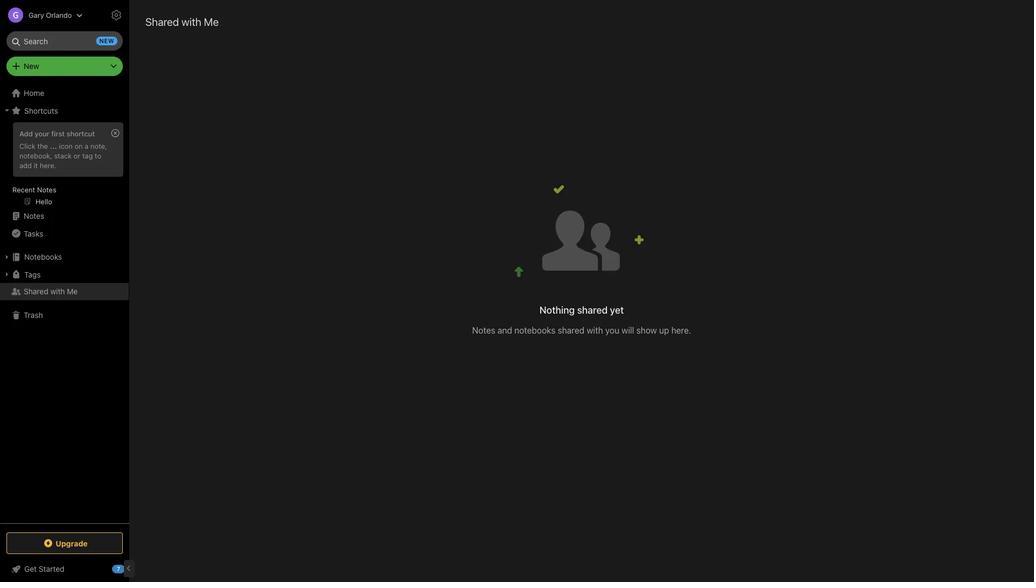 Task type: describe. For each thing, give the bounding box(es) containing it.
0 vertical spatial shared
[[578, 304, 608, 316]]

home
[[24, 89, 44, 98]]

tags
[[24, 270, 41, 279]]

up
[[660, 325, 670, 335]]

you
[[606, 325, 620, 335]]

expand notebooks image
[[3, 253, 11, 261]]

yet
[[610, 304, 624, 316]]

Account field
[[0, 4, 83, 26]]

notes for notes and notebooks shared with you will show up here.
[[473, 325, 496, 335]]

it
[[34, 161, 38, 169]]

notebooks
[[24, 253, 62, 261]]

show
[[637, 325, 657, 335]]

nothing
[[540, 304, 575, 316]]

Search text field
[[14, 31, 115, 51]]

icon on a note, notebook, stack or tag to add it here.
[[19, 142, 107, 169]]

nothing shared yet
[[540, 304, 624, 316]]

shared with me link
[[0, 283, 129, 300]]

1 vertical spatial shared
[[558, 325, 585, 335]]

gary orlando
[[29, 11, 72, 19]]

7
[[117, 566, 120, 573]]

add
[[19, 161, 32, 169]]

gary
[[29, 11, 44, 19]]

shared with me element
[[129, 0, 1035, 582]]

tags button
[[0, 266, 129, 283]]

me inside tree
[[67, 287, 78, 296]]

new
[[24, 62, 39, 71]]

a
[[85, 142, 89, 150]]

to
[[95, 151, 101, 159]]

tag
[[82, 151, 93, 159]]

tasks
[[24, 229, 43, 238]]

add
[[19, 129, 33, 137]]

upgrade button
[[6, 533, 123, 554]]

first
[[51, 129, 65, 137]]

notes and notebooks shared with you will show up here.
[[473, 325, 692, 335]]

the
[[37, 142, 48, 150]]

shortcuts
[[24, 106, 58, 115]]

upgrade
[[56, 539, 88, 548]]

notebooks
[[515, 325, 556, 335]]

will
[[622, 325, 635, 335]]

2 horizontal spatial with
[[587, 325, 604, 335]]

icon
[[59, 142, 73, 150]]

notebooks link
[[0, 248, 129, 266]]

stack
[[54, 151, 72, 159]]

note,
[[90, 142, 107, 150]]

shortcuts button
[[0, 102, 129, 119]]



Task type: vqa. For each thing, say whether or not it's contained in the screenshot.
'7'
yes



Task type: locate. For each thing, give the bounding box(es) containing it.
1 vertical spatial with
[[50, 287, 65, 296]]

trash link
[[0, 307, 129, 324]]

0 horizontal spatial shared with me
[[24, 287, 78, 296]]

add your first shortcut
[[19, 129, 95, 137]]

notes link
[[0, 208, 129, 225]]

0 vertical spatial notes
[[37, 185, 56, 194]]

0 vertical spatial shared
[[146, 15, 179, 28]]

here. inside icon on a note, notebook, stack or tag to add it here.
[[40, 161, 56, 169]]

here. right up
[[672, 325, 692, 335]]

notebook,
[[19, 151, 52, 159]]

1 horizontal spatial here.
[[672, 325, 692, 335]]

shared right 'settings' image
[[146, 15, 179, 28]]

1 vertical spatial shared with me
[[24, 287, 78, 296]]

here.
[[40, 161, 56, 169], [672, 325, 692, 335]]

and
[[498, 325, 513, 335]]

0 horizontal spatial with
[[50, 287, 65, 296]]

1 horizontal spatial with
[[182, 15, 201, 28]]

notes inside "group"
[[37, 185, 56, 194]]

notes up tasks
[[24, 212, 44, 220]]

shared with me
[[146, 15, 219, 28], [24, 287, 78, 296]]

trash
[[24, 311, 43, 320]]

1 vertical spatial notes
[[24, 212, 44, 220]]

home link
[[0, 85, 129, 102]]

1 vertical spatial shared
[[24, 287, 48, 296]]

here. right it
[[40, 161, 56, 169]]

tree
[[0, 85, 129, 523]]

shared down nothing shared yet
[[558, 325, 585, 335]]

click to collapse image
[[125, 562, 133, 575]]

recent notes
[[12, 185, 56, 194]]

0 vertical spatial me
[[204, 15, 219, 28]]

0 horizontal spatial shared
[[24, 287, 48, 296]]

settings image
[[110, 9, 123, 22]]

notes inside shared with me element
[[473, 325, 496, 335]]

0 vertical spatial shared with me
[[146, 15, 219, 28]]

...
[[50, 142, 57, 150]]

notes right recent
[[37, 185, 56, 194]]

with
[[182, 15, 201, 28], [50, 287, 65, 296], [587, 325, 604, 335]]

1 vertical spatial here.
[[672, 325, 692, 335]]

1 horizontal spatial me
[[204, 15, 219, 28]]

group containing add your first shortcut
[[0, 119, 129, 212]]

your
[[35, 129, 49, 137]]

shared
[[146, 15, 179, 28], [24, 287, 48, 296]]

0 horizontal spatial me
[[67, 287, 78, 296]]

notes for notes
[[24, 212, 44, 220]]

tasks button
[[0, 225, 129, 242]]

on
[[75, 142, 83, 150]]

0 horizontal spatial here.
[[40, 161, 56, 169]]

here. inside shared with me element
[[672, 325, 692, 335]]

get
[[24, 565, 37, 574]]

1 vertical spatial me
[[67, 287, 78, 296]]

shared down tags
[[24, 287, 48, 296]]

tree containing home
[[0, 85, 129, 523]]

expand tags image
[[3, 270, 11, 279]]

started
[[39, 565, 64, 574]]

new button
[[6, 57, 123, 76]]

0 vertical spatial with
[[182, 15, 201, 28]]

notes
[[37, 185, 56, 194], [24, 212, 44, 220], [473, 325, 496, 335]]

new search field
[[14, 31, 118, 51]]

orlando
[[46, 11, 72, 19]]

shared up notes and notebooks shared with you will show up here.
[[578, 304, 608, 316]]

or
[[74, 151, 80, 159]]

click the ...
[[19, 142, 57, 150]]

notes left and
[[473, 325, 496, 335]]

recent
[[12, 185, 35, 194]]

shortcut
[[67, 129, 95, 137]]

1 horizontal spatial shared
[[146, 15, 179, 28]]

2 vertical spatial notes
[[473, 325, 496, 335]]

0 vertical spatial here.
[[40, 161, 56, 169]]

shared with me inside shared with me element
[[146, 15, 219, 28]]

group
[[0, 119, 129, 212]]

with inside tree
[[50, 287, 65, 296]]

click
[[19, 142, 35, 150]]

shared
[[578, 304, 608, 316], [558, 325, 585, 335]]

Help and Learning task checklist field
[[0, 561, 129, 578]]

me
[[204, 15, 219, 28], [67, 287, 78, 296]]

2 vertical spatial with
[[587, 325, 604, 335]]

1 horizontal spatial shared with me
[[146, 15, 219, 28]]

new
[[99, 37, 114, 44]]

get started
[[24, 565, 64, 574]]

shared inside tree
[[24, 287, 48, 296]]

shared with me inside shared with me link
[[24, 287, 78, 296]]



